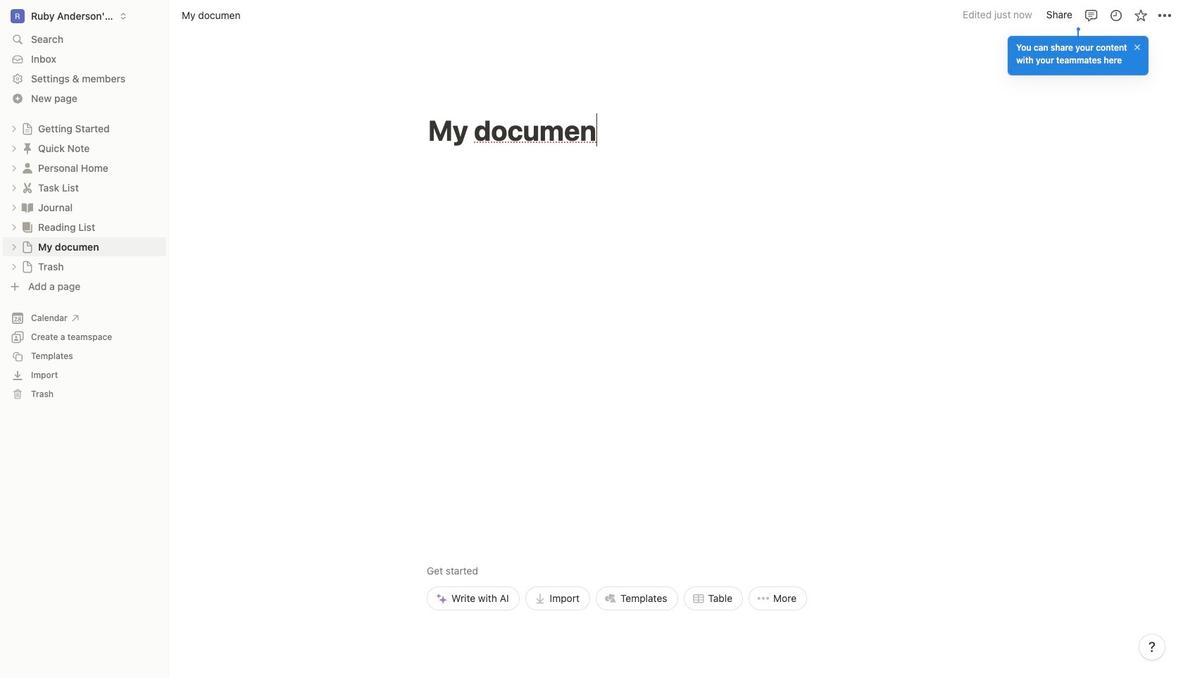 Task type: describe. For each thing, give the bounding box(es) containing it.
change page icon image for 3rd open icon from the bottom
[[20, 200, 35, 215]]

change page icon image for second open icon
[[20, 141, 35, 155]]

2 open image from the top
[[10, 243, 18, 251]]

favorite image
[[1134, 8, 1148, 22]]

1 open image from the top
[[10, 124, 18, 133]]

change page icon image for first open icon from the top of the page
[[21, 122, 34, 135]]

change page icon image for 2nd open image from the top
[[21, 241, 34, 253]]

change page icon image for fourth open icon from the bottom of the page
[[20, 161, 35, 175]]

5 open image from the top
[[10, 223, 18, 231]]

4 open image from the top
[[10, 203, 18, 212]]

change page icon image for first open icon from the bottom of the page
[[21, 260, 34, 273]]



Task type: vqa. For each thing, say whether or not it's contained in the screenshot.
Open icon
yes



Task type: locate. For each thing, give the bounding box(es) containing it.
change page icon image for 5th open icon
[[20, 220, 35, 234]]

updates image
[[1110, 8, 1124, 22]]

2 open image from the top
[[10, 144, 18, 153]]

0 vertical spatial open image
[[10, 184, 18, 192]]

change page icon image for 2nd open image from the bottom of the page
[[20, 181, 35, 195]]

3 open image from the top
[[10, 164, 18, 172]]

open image
[[10, 124, 18, 133], [10, 144, 18, 153], [10, 164, 18, 172], [10, 203, 18, 212], [10, 223, 18, 231], [10, 263, 18, 271]]

comments image
[[1085, 8, 1099, 22]]

6 open image from the top
[[10, 263, 18, 271]]

open image
[[10, 184, 18, 192], [10, 243, 18, 251]]

1 open image from the top
[[10, 184, 18, 192]]

menu
[[427, 466, 808, 611]]

change page icon image
[[21, 122, 34, 135], [20, 141, 35, 155], [20, 161, 35, 175], [20, 181, 35, 195], [20, 200, 35, 215], [20, 220, 35, 234], [21, 241, 34, 253], [21, 260, 34, 273]]

1 vertical spatial open image
[[10, 243, 18, 251]]



